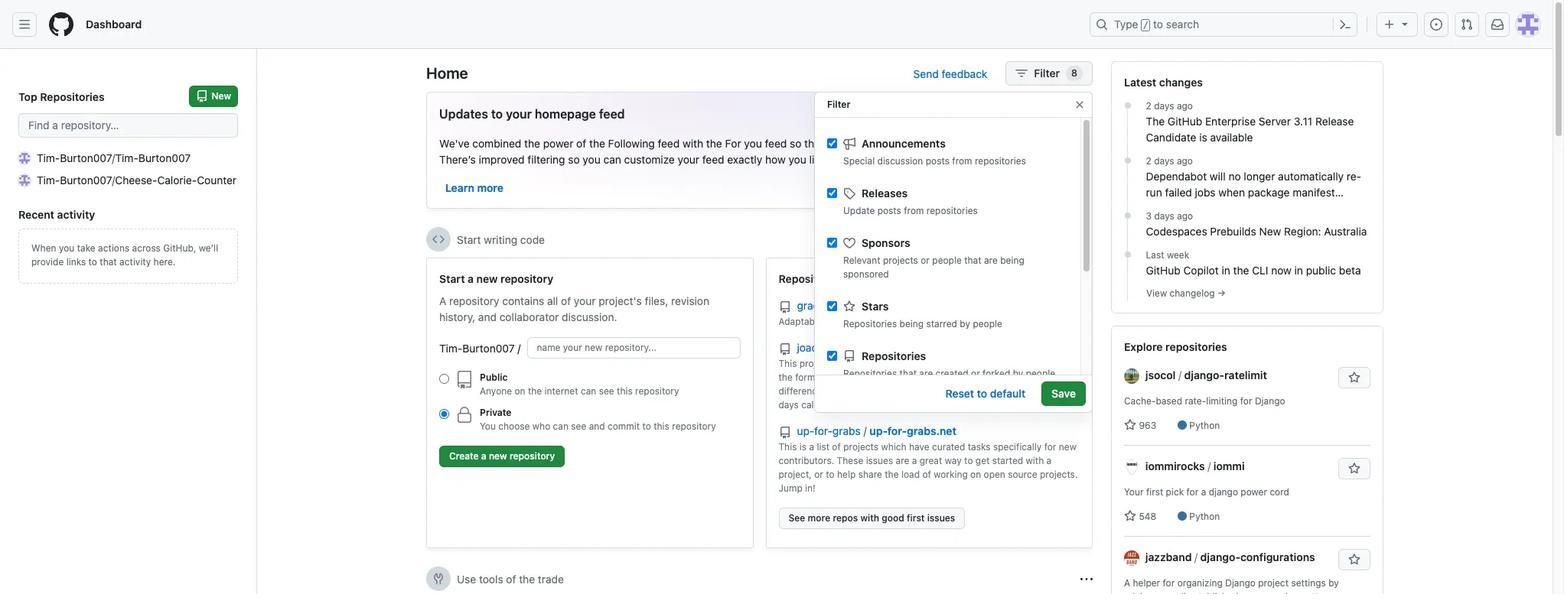 Task type: vqa. For each thing, say whether or not it's contained in the screenshot.
TERMS Link in the bottom of the page
no



Task type: locate. For each thing, give the bounding box(es) containing it.
0 vertical spatial dot fill image
[[1122, 155, 1134, 167]]

0 horizontal spatial can
[[553, 421, 569, 433]]

new up projects.
[[1059, 442, 1077, 453]]

plus image
[[1384, 18, 1396, 31]]

1 horizontal spatial new
[[1260, 225, 1282, 238]]

3.11
[[1294, 115, 1313, 128]]

tag image
[[844, 187, 856, 199]]

ago for failed
[[1177, 155, 1193, 167]]

1 horizontal spatial see
[[599, 386, 615, 397]]

use tools of the trade
[[457, 573, 564, 586]]

1 horizontal spatial first
[[1147, 487, 1164, 498]]

on left well
[[1156, 592, 1167, 595]]

why am i seeing this? image
[[1081, 234, 1093, 246], [1081, 574, 1093, 586]]

2 horizontal spatial repo image
[[844, 350, 856, 363]]

2 python from the top
[[1190, 511, 1221, 523]]

reset
[[946, 387, 975, 400]]

see right who
[[571, 421, 587, 433]]

0 horizontal spatial see
[[571, 421, 587, 433]]

1 vertical spatial project
[[1259, 578, 1289, 590]]

0 vertical spatial working
[[1035, 386, 1069, 397]]

specifically
[[994, 442, 1042, 453]]

gradle link
[[797, 299, 832, 312], [838, 299, 870, 312]]

on inside public anyone on the internet can see this repository
[[515, 386, 526, 397]]

0 horizontal spatial power
[[543, 137, 574, 150]]

see
[[789, 513, 806, 524]]

python down your first pick for a django power cord
[[1190, 511, 1221, 523]]

days up the
[[1155, 100, 1175, 112]]

of inside a repository contains all of your project's files, revision history, and collaborator discussion.
[[561, 295, 571, 308]]

1 vertical spatial people
[[973, 318, 1003, 330]]

0 vertical spatial projects
[[883, 255, 919, 266]]

2 inside 2 days ago the github enterprise server 3.11 release candidate is available
[[1146, 100, 1152, 112]]

ago
[[1177, 100, 1193, 112], [1177, 155, 1193, 167], [1178, 211, 1194, 222]]

1 vertical spatial changes
[[1146, 202, 1188, 215]]

0 horizontal spatial people
[[933, 255, 962, 266]]

new inside button
[[489, 451, 507, 462]]

activity inside when you take actions across github, we'll provide links to that activity here.
[[120, 256, 151, 268]]

who
[[533, 421, 551, 433]]

1 horizontal spatial being
[[1001, 255, 1025, 266]]

updates
[[439, 107, 488, 121]]

→
[[1218, 288, 1226, 299]]

combined
[[473, 137, 522, 150]]

2 why am i seeing this? image from the top
[[1081, 574, 1093, 586]]

recent activity
[[18, 208, 95, 221]]

/ down "collaborator" on the bottom left
[[518, 342, 521, 355]]

the left the internet
[[528, 386, 542, 397]]

more for see
[[808, 513, 831, 524]]

project up programming at right
[[1259, 578, 1289, 590]]

and left commit
[[589, 421, 605, 433]]

0 horizontal spatial up-
[[797, 425, 815, 438]]

2 vertical spatial can
[[553, 421, 569, 433]]

you up "links" on the top left of page
[[59, 243, 74, 254]]

issues
[[866, 456, 894, 467], [928, 513, 956, 524]]

type
[[1115, 18, 1139, 31]]

1 horizontal spatial activity
[[120, 256, 151, 268]]

1 vertical spatial by
[[1013, 368, 1024, 380]]

project up form
[[800, 358, 830, 370]]

when
[[1219, 186, 1246, 199]]

1 horizontal spatial can
[[581, 386, 597, 397]]

are
[[984, 255, 998, 266], [920, 368, 933, 380], [896, 456, 910, 467]]

established
[[1189, 592, 1239, 595]]

1 star this repository image from the top
[[1349, 463, 1361, 475]]

up- up 'contributors.'
[[797, 425, 815, 438]]

cheese-
[[115, 174, 157, 187]]

0 vertical spatial python
[[1190, 420, 1221, 432]]

tim burton007 image
[[18, 152, 31, 164]]

these
[[837, 456, 864, 467]]

place
[[863, 137, 889, 150]]

repo image
[[779, 344, 791, 356], [844, 350, 856, 363], [456, 371, 474, 390]]

this inside this is a list of projects which have curated tasks specifically for new contributors. these issues are a great way to get started with a project, or to help share the load of working on open source projects. jump in!
[[779, 442, 797, 453]]

start up history,
[[439, 273, 465, 286]]

None checkbox
[[828, 188, 838, 198], [828, 238, 838, 248], [828, 351, 838, 361], [828, 188, 838, 198], [828, 238, 838, 248], [828, 351, 838, 361]]

for up projects.
[[1045, 442, 1057, 453]]

a helper for organizing django project settings by relying on well established programming patterns.
[[1125, 578, 1341, 595]]

1 horizontal spatial by
[[1013, 368, 1024, 380]]

revision
[[671, 295, 710, 308]]

0 horizontal spatial being
[[900, 318, 924, 330]]

automation
[[847, 316, 896, 328]]

2 repo image from the top
[[779, 427, 791, 439]]

1 vertical spatial activity
[[120, 256, 151, 268]]

all up "collaborator" on the bottom left
[[547, 295, 558, 308]]

0 horizontal spatial issues
[[866, 456, 894, 467]]

0 horizontal spatial activity
[[57, 208, 95, 221]]

on down (precise at the right bottom
[[856, 400, 867, 411]]

None radio
[[439, 410, 449, 420]]

2 dot fill image from the top
[[1122, 210, 1134, 222]]

0 vertical spatial posts
[[926, 155, 950, 167]]

working inside this is a list of projects which have curated tasks specifically for new contributors. these issues are a great way to get started with a project, or to help share the load of working on open source projects. jump in!
[[934, 469, 968, 481]]

to up discussion at the top right of page
[[892, 137, 902, 150]]

several down (precise at the right bottom
[[869, 400, 900, 411]]

days for codespaces
[[1155, 211, 1175, 222]]

with left good
[[861, 513, 880, 524]]

to up (precise at the right bottom
[[879, 372, 887, 384]]

1 vertical spatial all
[[913, 316, 923, 328]]

1 vertical spatial django-
[[1201, 551, 1241, 564]]

and inside 'private you choose who can see and commit to this repository'
[[589, 421, 605, 433]]

new down announcements
[[900, 153, 921, 166]]

your right customize
[[678, 153, 700, 166]]

for inside this is a list of projects which have curated tasks specifically for new contributors. these issues are a great way to get started with a project, or to help share the load of working on open source projects. jump in!
[[1045, 442, 1057, 453]]

1 2 from the top
[[1146, 100, 1152, 112]]

stars
[[862, 300, 889, 313]]

tim- for tim-burton007 / cheese-calorie-counter
[[37, 174, 60, 187]]

tim-burton007 / cheese-calorie-counter
[[37, 174, 237, 187]]

longer
[[1244, 170, 1276, 183]]

0 vertical spatial help
[[924, 273, 946, 286]]

a for a repository contains all of your project's files, revision history, and collaborator discussion.
[[439, 295, 447, 308]]

difference
[[779, 386, 823, 397]]

the github enterprise server 3.11 release candidate is available link
[[1146, 113, 1371, 145]]

ago inside 2 days ago the github enterprise server 3.11 release candidate is available
[[1177, 100, 1193, 112]]

1 why am i seeing this? image from the top
[[1081, 234, 1093, 246]]

with up source
[[1026, 456, 1044, 467]]

power
[[543, 137, 574, 150], [1241, 487, 1268, 498]]

repositories up jsocol / django-ratelimit
[[1166, 341, 1228, 354]]

there's
[[439, 153, 476, 166]]

based
[[1156, 396, 1183, 407]]

starred
[[927, 318, 958, 330]]

your inside 'element'
[[898, 273, 921, 286]]

burton007 up calorie-
[[139, 152, 191, 165]]

new down the you
[[489, 451, 507, 462]]

0 horizontal spatial from
[[904, 205, 924, 217]]

1 vertical spatial github
[[1146, 264, 1181, 277]]

tim- down history,
[[439, 342, 463, 355]]

so left there's at the top of the page
[[790, 137, 802, 150]]

it,
[[829, 153, 839, 166]]

repositories for repositories that are created or forked by people
[[844, 368, 897, 380]]

megaphone image
[[844, 137, 856, 150]]

2 horizontal spatial or
[[972, 368, 981, 380]]

improved
[[479, 153, 525, 166]]

people up save
[[1026, 368, 1056, 380]]

learn more
[[446, 181, 504, 194]]

reset to default button
[[936, 382, 1036, 407]]

a inside a repository contains all of your project's files, revision history, and collaborator discussion.
[[439, 295, 447, 308]]

1 vertical spatial power
[[1241, 487, 1268, 498]]

a inside button
[[481, 451, 487, 462]]

create a new repository button
[[439, 446, 565, 468]]

by inside a helper for organizing django project settings by relying on well established programming patterns.
[[1329, 578, 1340, 590]]

and down one
[[841, 153, 860, 166]]

filter up megaphone icon
[[828, 99, 851, 110]]

burton007 up public
[[463, 342, 515, 355]]

/ right the "type" at the right top
[[1144, 20, 1149, 31]]

repository down who
[[510, 451, 555, 462]]

3 dot fill image from the top
[[1122, 249, 1134, 261]]

0 horizontal spatial gradle link
[[797, 299, 832, 312]]

0 horizontal spatial projects
[[844, 442, 879, 453]]

963
[[1137, 420, 1157, 432]]

can
[[604, 153, 622, 166], [581, 386, 597, 397], [553, 421, 569, 433]]

working down way
[[934, 469, 968, 481]]

that inside when you take actions across github, we'll provide links to that activity here.
[[100, 256, 117, 268]]

0 vertical spatial github
[[1168, 115, 1203, 128]]

days right 3
[[1155, 211, 1175, 222]]

public
[[1307, 264, 1337, 277]]

star this repository image
[[1349, 463, 1361, 475], [1349, 554, 1361, 567]]

feed left exactly
[[703, 153, 725, 166]]

1 horizontal spatial gradle link
[[838, 299, 870, 312]]

burton007 inside create a new repository element
[[463, 342, 515, 355]]

1 vertical spatial ago
[[1177, 155, 1193, 167]]

on inside a helper for organizing django project settings by relying on well established programming patterns.
[[1156, 592, 1167, 595]]

1 vertical spatial help
[[838, 469, 856, 481]]

repository inside button
[[510, 451, 555, 462]]

people inside relevant projects or people that are being sponsored
[[933, 255, 962, 266]]

repositories down stars
[[844, 318, 897, 330]]

new inside 3 days ago codespaces prebuilds new region: australia
[[1260, 225, 1282, 238]]

2
[[1146, 100, 1152, 112], [1146, 155, 1152, 167]]

this right commit
[[654, 421, 670, 433]]

start for start writing code
[[457, 233, 481, 246]]

burton007 for tim-burton007 /
[[463, 342, 515, 355]]

dependabot
[[1146, 170, 1207, 183]]

3 days ago codespaces prebuilds new region: australia
[[1146, 211, 1368, 238]]

australia
[[1325, 225, 1368, 238]]

0 horizontal spatial this
[[617, 386, 633, 397]]

posts
[[926, 155, 950, 167], [878, 205, 902, 217]]

this inside public anyone on the internet can see this repository
[[617, 386, 633, 397]]

0 vertical spatial 2
[[1146, 100, 1152, 112]]

dot fill image
[[1122, 155, 1134, 167], [1122, 210, 1134, 222], [1122, 249, 1134, 261]]

0 vertical spatial repo image
[[779, 302, 791, 314]]

prebuilds
[[1211, 225, 1257, 238]]

by
[[960, 318, 971, 330], [1013, 368, 1024, 380], [1329, 578, 1340, 590]]

start for start a new repository
[[439, 273, 465, 286]]

1 vertical spatial filter
[[828, 99, 851, 110]]

1 this from the top
[[779, 358, 797, 370]]

repo image up extensions at the right of page
[[844, 350, 856, 363]]

in up →
[[1222, 264, 1231, 277]]

of down homepage
[[577, 137, 587, 150]]

new
[[900, 153, 921, 166], [477, 273, 498, 286], [1059, 442, 1077, 453], [489, 451, 507, 462]]

internet
[[545, 386, 578, 397]]

projects up these
[[844, 442, 879, 453]]

1 dot fill image from the top
[[1122, 155, 1134, 167]]

so
[[790, 137, 802, 150], [568, 153, 580, 166]]

to inside this project is a merge of several common datetime operations on the form of  extensions to system.datetime, including natural date difference text (precise and human rounded), holidays and working days calculations on several culture locales.
[[879, 372, 887, 384]]

joaomatossilva
[[797, 341, 870, 354]]

django- up cache-based rate-limiting for django
[[1185, 369, 1225, 382]]

1 horizontal spatial for-
[[888, 425, 907, 438]]

star this repository image for iommirocks / iommi
[[1349, 463, 1361, 475]]

in
[[1222, 264, 1231, 277], [1295, 264, 1304, 277]]

repositories inside 'element'
[[779, 273, 843, 286]]

None radio
[[439, 374, 449, 384]]

create
[[449, 451, 479, 462]]

a right create
[[481, 451, 487, 462]]

of down joaomatossilva / datetimeextensions at right
[[880, 358, 889, 370]]

burton007 for tim-burton007 / cheese-calorie-counter
[[60, 174, 112, 187]]

0 horizontal spatial more
[[477, 181, 504, 194]]

2 vertical spatial is
[[800, 442, 807, 453]]

1 vertical spatial issues
[[928, 513, 956, 524]]

why am i seeing this? image for start writing code
[[1081, 234, 1093, 246]]

you
[[480, 421, 496, 433]]

days inside 3 days ago codespaces prebuilds new region: australia
[[1155, 211, 1175, 222]]

new
[[212, 90, 231, 102], [1260, 225, 1282, 238]]

files,
[[645, 295, 669, 308]]

2 this from the top
[[779, 442, 797, 453]]

2 star this repository image from the top
[[1349, 554, 1361, 567]]

see more repos with good first issues
[[789, 513, 956, 524]]

1 for- from the left
[[815, 425, 833, 438]]

are inside relevant projects or people that are being sponsored
[[984, 255, 998, 266]]

for up joaomatossilva / datetimeextensions at right
[[898, 316, 910, 328]]

1 vertical spatial working
[[934, 469, 968, 481]]

first left pick
[[1147, 487, 1164, 498]]

1 horizontal spatial working
[[1035, 386, 1069, 397]]

gradle up adaptable,
[[797, 299, 829, 312]]

start writing code
[[457, 233, 545, 246]]

a left list
[[810, 442, 815, 453]]

gradle link up the adaptable, fast automation for all
[[838, 299, 870, 312]]

2 horizontal spatial is
[[1200, 131, 1208, 144]]

projects
[[883, 255, 919, 266], [844, 442, 879, 453]]

datetime
[[965, 358, 1006, 370]]

Find a repository… text field
[[18, 113, 238, 138]]

working
[[1035, 386, 1069, 397], [934, 469, 968, 481]]

1 vertical spatial dot fill image
[[1122, 210, 1134, 222]]

activity down across
[[120, 256, 151, 268]]

release
[[1316, 115, 1355, 128]]

writing
[[484, 233, 518, 246]]

1 horizontal spatial all
[[913, 316, 923, 328]]

0 horizontal spatial in
[[1222, 264, 1231, 277]]

django-
[[1185, 369, 1225, 382], [1201, 551, 1241, 564]]

1 vertical spatial 2
[[1146, 155, 1152, 167]]

or down update posts from repositories
[[921, 255, 930, 266]]

/ left iommi
[[1208, 460, 1211, 473]]

discussion
[[878, 155, 924, 167]]

this up commit
[[617, 386, 633, 397]]

a inside a helper for organizing django project settings by relying on well established programming patterns.
[[1125, 578, 1131, 590]]

0 vertical spatial all
[[547, 295, 558, 308]]

see inside public anyone on the internet can see this repository
[[599, 386, 615, 397]]

@jazzband profile image
[[1125, 551, 1140, 567]]

this
[[617, 386, 633, 397], [654, 421, 670, 433]]

2 vertical spatial with
[[861, 513, 880, 524]]

1 horizontal spatial people
[[973, 318, 1003, 330]]

0 horizontal spatial new
[[212, 90, 231, 102]]

source
[[1008, 469, 1038, 481]]

tim- for tim-burton007 / tim-burton007
[[37, 152, 60, 165]]

0 vertical spatial people
[[933, 255, 962, 266]]

1 horizontal spatial or
[[921, 255, 930, 266]]

repo image for repositories
[[844, 350, 856, 363]]

posts down releases at top
[[878, 205, 902, 217]]

django- for ratelimit
[[1185, 369, 1225, 382]]

2 vertical spatial are
[[896, 456, 910, 467]]

star image down your
[[1125, 511, 1137, 523]]

github up the candidate
[[1168, 115, 1203, 128]]

django- for configurations
[[1201, 551, 1241, 564]]

1 horizontal spatial posts
[[926, 155, 950, 167]]

menu containing announcements
[[815, 124, 1081, 542]]

repo image up adaptable,
[[779, 302, 791, 314]]

2 vertical spatial or
[[815, 469, 824, 481]]

by up patterns.
[[1329, 578, 1340, 590]]

repo image for gradle
[[779, 302, 791, 314]]

filter image
[[1016, 67, 1028, 80]]

1 horizontal spatial in
[[1295, 264, 1304, 277]]

0 vertical spatial django
[[1255, 396, 1286, 407]]

merge
[[850, 358, 878, 370]]

activity
[[57, 208, 95, 221], [120, 256, 151, 268]]

several down joaomatossilva / datetimeextensions at right
[[892, 358, 923, 370]]

2 horizontal spatial are
[[984, 255, 998, 266]]

dot fill image left 3
[[1122, 210, 1134, 222]]

available
[[1211, 131, 1254, 144]]

1 vertical spatial start
[[439, 273, 465, 286]]

1 horizontal spatial repo image
[[779, 344, 791, 356]]

0 horizontal spatial project
[[800, 358, 830, 370]]

that inside 'element'
[[846, 273, 867, 286]]

2 inside 2 days ago dependabot will no longer automatically re- run failed jobs when package manifest changes
[[1146, 155, 1152, 167]]

1 vertical spatial with
[[1026, 456, 1044, 467]]

the inside this project is a merge of several common datetime operations on the form of  extensions to system.datetime, including natural date difference text (precise and human rounded), holidays and working days calculations on several culture locales.
[[779, 372, 793, 384]]

announcements
[[862, 137, 946, 150]]

to down including
[[977, 387, 988, 400]]

to inside when you take actions across github, we'll provide links to that activity here.
[[88, 256, 97, 268]]

repo image for up-for-grabs
[[779, 427, 791, 439]]

python down cache-based rate-limiting for django
[[1190, 420, 1221, 432]]

pick
[[1166, 487, 1184, 498]]

repositories up gradle / gradle
[[779, 273, 843, 286]]

@iommirocks profile image
[[1125, 460, 1140, 476]]

1 python from the top
[[1190, 420, 1221, 432]]

ago for is
[[1177, 100, 1193, 112]]

ago up dependabot
[[1177, 155, 1193, 167]]

star image up the adaptable, fast automation for all
[[844, 300, 856, 313]]

can right the internet
[[581, 386, 597, 397]]

the
[[1146, 115, 1165, 128]]

see
[[599, 386, 615, 397], [571, 421, 587, 433]]

0 vertical spatial first
[[1147, 487, 1164, 498]]

dot fill image
[[1122, 100, 1134, 112]]

0 vertical spatial star this repository image
[[1349, 463, 1361, 475]]

copilot
[[1184, 264, 1219, 277]]

1 vertical spatial star this repository image
[[1349, 554, 1361, 567]]

public
[[480, 372, 508, 384]]

a inside we've combined the power of the following feed with the for you feed so there's one place to discover content on github. there's improved filtering so you can customize your feed exactly how you like it, and a shiny new visual design. ✨
[[863, 153, 869, 166]]

this for up-for-grabs
[[779, 442, 797, 453]]

this inside this project is a merge of several common datetime operations on the form of  extensions to system.datetime, including natural date difference text (precise and human rounded), holidays and working days calculations on several culture locales.
[[779, 358, 797, 370]]

2 vertical spatial by
[[1329, 578, 1340, 590]]

issues right good
[[928, 513, 956, 524]]

is left available
[[1200, 131, 1208, 144]]

across
[[132, 243, 161, 254]]

days down 'difference'
[[779, 400, 799, 411]]

1 horizontal spatial gradle
[[838, 299, 870, 312]]

the up filtering
[[524, 137, 540, 150]]

2 horizontal spatial people
[[1026, 368, 1056, 380]]

days inside 2 days ago the github enterprise server 3.11 release candidate is available
[[1155, 100, 1175, 112]]

/ inside create a new repository element
[[518, 342, 521, 355]]

for up well
[[1163, 578, 1175, 590]]

1 horizontal spatial star image
[[1125, 511, 1137, 523]]

a inside this project is a merge of several common datetime operations on the form of  extensions to system.datetime, including natural date difference text (precise and human rounded), holidays and working days calculations on several culture locales.
[[843, 358, 848, 370]]

issues up share
[[866, 456, 894, 467]]

filter right filter image
[[1035, 67, 1060, 80]]

for right pick
[[1187, 487, 1199, 498]]

tim- up cheese- on the left top of page
[[115, 152, 139, 165]]

repo image
[[779, 302, 791, 314], [779, 427, 791, 439]]

tim- inside create a new repository element
[[439, 342, 463, 355]]

2 2 from the top
[[1146, 155, 1152, 167]]

1 vertical spatial django
[[1226, 578, 1256, 590]]

star image
[[844, 300, 856, 313], [1125, 511, 1137, 523]]

beta
[[1340, 264, 1362, 277]]

more inside see more repos with good first issues link
[[808, 513, 831, 524]]

/
[[1144, 20, 1149, 31], [112, 152, 115, 165], [112, 174, 115, 187], [832, 299, 835, 312], [873, 341, 876, 354], [518, 342, 521, 355], [1179, 369, 1182, 382], [864, 425, 867, 438], [1208, 460, 1211, 473], [1195, 551, 1198, 564]]

github inside 2 days ago the github enterprise server 3.11 release candidate is available
[[1168, 115, 1203, 128]]

repositories down special discussion posts from repositories
[[927, 205, 978, 217]]

tim- for tim-burton007 /
[[439, 342, 463, 355]]

2 up dependabot
[[1146, 155, 1152, 167]]

python for django-
[[1190, 420, 1221, 432]]

the inside this is a list of projects which have curated tasks specifically for new contributors. these issues are a great way to get started with a project, or to help share the load of working on open source projects. jump in!
[[885, 469, 899, 481]]

None checkbox
[[828, 139, 838, 149], [828, 302, 838, 312], [828, 139, 838, 149], [828, 302, 838, 312]]

can down following at top left
[[604, 153, 622, 166]]

more right learn
[[477, 181, 504, 194]]

1 vertical spatial are
[[920, 368, 933, 380]]

we've
[[439, 137, 470, 150]]

start inside create a new repository element
[[439, 273, 465, 286]]

1 repo image from the top
[[779, 302, 791, 314]]

menu
[[815, 124, 1081, 542]]

1 vertical spatial first
[[907, 513, 925, 524]]

view changelog → link
[[1147, 288, 1226, 299]]

a left shiny
[[863, 153, 869, 166]]

to down take
[[88, 256, 97, 268]]

your right need
[[898, 273, 921, 286]]

2 gradle link from the left
[[838, 299, 870, 312]]

one
[[841, 137, 860, 150]]

0 vertical spatial or
[[921, 255, 930, 266]]

homepage image
[[49, 12, 73, 37]]

being
[[1001, 255, 1025, 266], [900, 318, 924, 330]]

all inside a repository contains all of your project's files, revision history, and collaborator discussion.
[[547, 295, 558, 308]]

ago inside 2 days ago dependabot will no longer automatically re- run failed jobs when package manifest changes
[[1177, 155, 1193, 167]]

0 vertical spatial this
[[617, 386, 633, 397]]

0 vertical spatial power
[[543, 137, 574, 150]]

2 gradle from the left
[[838, 299, 870, 312]]

a up history,
[[439, 295, 447, 308]]

for- up list
[[815, 425, 833, 438]]

your inside we've combined the power of the following feed with the for you feed so there's one place to discover content on github. there's improved filtering so you can customize your feed exactly how you like it, and a shiny new visual design. ✨
[[678, 153, 700, 166]]

to inside 'private you choose who can see and commit to this repository'
[[643, 421, 651, 433]]

changes
[[1160, 76, 1203, 89], [1146, 202, 1188, 215]]

1 vertical spatial can
[[581, 386, 597, 397]]

is inside 2 days ago the github enterprise server 3.11 release candidate is available
[[1200, 131, 1208, 144]]

2 up the
[[1146, 100, 1152, 112]]

star image
[[1125, 420, 1137, 432]]

0 vertical spatial issues
[[866, 456, 894, 467]]

help up starred
[[924, 273, 946, 286]]

triangle down image
[[1399, 18, 1412, 30]]

choose
[[499, 421, 530, 433]]

or left forked
[[972, 368, 981, 380]]

new down writing on the left
[[477, 273, 498, 286]]

visual
[[923, 153, 952, 166]]

days inside 2 days ago dependabot will no longer automatically re- run failed jobs when package manifest changes
[[1155, 155, 1175, 167]]

repo image up 'contributors.'
[[779, 427, 791, 439]]

new inside this is a list of projects which have curated tasks specifically for new contributors. these issues are a great way to get started with a project, or to help share the load of working on open source projects. jump in!
[[1059, 442, 1077, 453]]

being inside relevant projects or people that are being sponsored
[[1001, 255, 1025, 266]]

from down releases at top
[[904, 205, 924, 217]]

0 vertical spatial more
[[477, 181, 504, 194]]

that
[[965, 255, 982, 266], [100, 256, 117, 268], [846, 273, 867, 286], [900, 368, 917, 380]]

you inside when you take actions across github, we'll provide links to that activity here.
[[59, 243, 74, 254]]

dependabot will no longer automatically re- run failed jobs when package manifest changes link
[[1146, 168, 1371, 215]]

helper
[[1133, 578, 1161, 590]]

links
[[66, 256, 86, 268]]

private you choose who can see and commit to this repository
[[480, 407, 716, 433]]

0 horizontal spatial are
[[896, 456, 910, 467]]

1 horizontal spatial is
[[833, 358, 840, 370]]



Task type: describe. For each thing, give the bounding box(es) containing it.
the left trade
[[519, 573, 535, 586]]

holidays
[[978, 386, 1013, 397]]

✨
[[994, 153, 1007, 166]]

load
[[902, 469, 920, 481]]

power inside we've combined the power of the following feed with the for you feed so there's one place to discover content on github. there's improved filtering so you can customize your feed exactly how you like it, and a shiny new visual design. ✨
[[543, 137, 574, 150]]

python for iommi
[[1190, 511, 1221, 523]]

repositories inside explore repositories navigation
[[1166, 341, 1228, 354]]

that inside relevant projects or people that are being sponsored
[[965, 255, 982, 266]]

system.datetime,
[[890, 372, 968, 384]]

project inside a helper for organizing django project settings by relying on well established programming patterns.
[[1259, 578, 1289, 590]]

your inside a repository contains all of your project's files, revision history, and collaborator discussion.
[[574, 295, 596, 308]]

to up combined
[[491, 107, 503, 121]]

will
[[1210, 170, 1226, 183]]

of down great
[[923, 469, 932, 481]]

here.
[[154, 256, 176, 268]]

dot fill image for github copilot in the cli now in public beta
[[1122, 249, 1134, 261]]

shiny
[[871, 153, 897, 166]]

0 vertical spatial activity
[[57, 208, 95, 221]]

/ right "grabs"
[[864, 425, 867, 438]]

repository inside a repository contains all of your project's files, revision history, and collaborator discussion.
[[449, 295, 500, 308]]

none radio inside create a new repository element
[[439, 374, 449, 384]]

there's
[[805, 137, 838, 150]]

you left like
[[789, 153, 807, 166]]

first inside repositories that need your help 'element'
[[907, 513, 925, 524]]

repository inside 'private you choose who can see and commit to this repository'
[[672, 421, 716, 433]]

get
[[976, 456, 990, 467]]

github copilot in the cli now in public beta link
[[1146, 263, 1371, 279]]

/ up merge
[[873, 341, 876, 354]]

tim-burton007 /
[[439, 342, 521, 355]]

django inside a helper for organizing django project settings by relying on well established programming patterns.
[[1226, 578, 1256, 590]]

days inside this project is a merge of several common datetime operations on the form of  extensions to system.datetime, including natural date difference text (precise and human rounded), holidays and working days calculations on several culture locales.
[[779, 400, 799, 411]]

none radio inside create a new repository element
[[439, 410, 449, 420]]

reset to default
[[946, 387, 1026, 400]]

repository inside public anyone on the internet can see this repository
[[635, 386, 679, 397]]

contributors.
[[779, 456, 835, 467]]

git pull request image
[[1462, 18, 1474, 31]]

a up load at the bottom right of the page
[[912, 456, 918, 467]]

on inside this is a list of projects which have curated tasks specifically for new contributors. these issues are a great way to get started with a project, or to help share the load of working on open source projects. jump in!
[[971, 469, 982, 481]]

your up combined
[[506, 107, 532, 121]]

heart image
[[844, 237, 856, 249]]

projects inside this is a list of projects which have curated tasks specifically for new contributors. these issues are a great way to get started with a project, or to help share the load of working on open source projects. jump in!
[[844, 442, 879, 453]]

tools image
[[433, 573, 445, 586]]

is inside this is a list of projects which have curated tasks specifically for new contributors. these issues are a great way to get started with a project, or to help share the load of working on open source projects. jump in!
[[800, 442, 807, 453]]

all inside repositories that need your help 'element'
[[913, 316, 923, 328]]

explore repositories navigation
[[1112, 326, 1384, 595]]

cache-based rate-limiting for django
[[1125, 396, 1286, 407]]

github inside last week github copilot in the cli now in public beta
[[1146, 264, 1181, 277]]

changes inside 2 days ago dependabot will no longer automatically re- run failed jobs when package manifest changes
[[1146, 202, 1188, 215]]

the left 'for'
[[706, 137, 722, 150]]

create a new repository
[[449, 451, 555, 462]]

/ up 'fast'
[[832, 299, 835, 312]]

you right filtering
[[583, 153, 601, 166]]

dot fill image for codespaces prebuilds new region: australia
[[1122, 210, 1134, 222]]

0 vertical spatial several
[[892, 358, 923, 370]]

help inside this is a list of projects which have curated tasks specifically for new contributors. these issues are a great way to get started with a project, or to help share the load of working on open source projects. jump in!
[[838, 469, 856, 481]]

burton007 for tim-burton007 / tim-burton007
[[60, 152, 112, 165]]

see inside 'private you choose who can see and commit to this repository'
[[571, 421, 587, 433]]

codespaces prebuilds new region: australia link
[[1146, 224, 1371, 240]]

text
[[826, 386, 842, 397]]

a for a helper for organizing django project settings by relying on well established programming patterns.
[[1125, 578, 1131, 590]]

1 vertical spatial repositories
[[927, 205, 978, 217]]

2 up- from the left
[[870, 425, 888, 438]]

code image
[[433, 234, 445, 246]]

1 vertical spatial several
[[869, 400, 900, 411]]

0 vertical spatial filter
[[1035, 67, 1060, 80]]

for inside a helper for organizing django project settings by relying on well established programming patterns.
[[1163, 578, 1175, 590]]

share
[[859, 469, 883, 481]]

top repositories
[[18, 90, 105, 103]]

anyone
[[480, 386, 512, 397]]

first inside explore repositories navigation
[[1147, 487, 1164, 498]]

1 in from the left
[[1222, 264, 1231, 277]]

are inside this is a list of projects which have curated tasks specifically for new contributors. these issues are a great way to get started with a project, or to help share the load of working on open source projects. jump in!
[[896, 456, 910, 467]]

the inside last week github copilot in the cli now in public beta
[[1234, 264, 1250, 277]]

1 vertical spatial from
[[904, 205, 924, 217]]

is inside this project is a merge of several common datetime operations on the form of  extensions to system.datetime, including natural date difference text (precise and human rounded), holidays and working days calculations on several culture locales.
[[833, 358, 840, 370]]

repository up contains
[[501, 273, 554, 286]]

exactly
[[728, 153, 763, 166]]

project inside this project is a merge of several common datetime operations on the form of  extensions to system.datetime, including natural date difference text (precise and human rounded), holidays and working days calculations on several culture locales.
[[800, 358, 830, 370]]

projects inside relevant projects or people that are being sponsored
[[883, 255, 919, 266]]

x image
[[1068, 107, 1080, 119]]

explore element
[[1112, 61, 1384, 595]]

created
[[936, 368, 969, 380]]

up-for-grabs link
[[797, 425, 864, 438]]

working inside this project is a merge of several common datetime operations on the form of  extensions to system.datetime, including natural date difference text (precise and human rounded), holidays and working days calculations on several culture locales.
[[1035, 386, 1069, 397]]

can inside 'private you choose who can see and commit to this repository'
[[553, 421, 569, 433]]

top
[[18, 90, 37, 103]]

0 vertical spatial from
[[953, 155, 973, 167]]

the inside public anyone on the internet can see this repository
[[528, 386, 542, 397]]

8
[[1072, 67, 1078, 79]]

1 vertical spatial star image
[[1125, 511, 1137, 523]]

home
[[426, 64, 468, 82]]

explore
[[1125, 341, 1163, 354]]

special discussion posts from repositories
[[844, 155, 1027, 167]]

or inside this is a list of projects which have curated tasks specifically for new contributors. these issues are a great way to get started with a project, or to help share the load of working on open source projects. jump in!
[[815, 469, 824, 481]]

can inside we've combined the power of the following feed with the for you feed so there's one place to discover content on github. there's improved filtering so you can customize your feed exactly how you like it, and a shiny new visual design. ✨
[[604, 153, 622, 166]]

the left following at top left
[[590, 137, 605, 150]]

your first pick for a django power cord
[[1125, 487, 1290, 498]]

2 for dependabot will no longer automatically re- run failed jobs when package manifest changes
[[1146, 155, 1152, 167]]

of right the tools on the bottom
[[506, 573, 516, 586]]

tools
[[479, 573, 503, 586]]

with inside this is a list of projects which have curated tasks specifically for new contributors. these issues are a great way to get started with a project, or to help share the load of working on open source projects. jump in!
[[1026, 456, 1044, 467]]

up-for-grabs / up-for-grabs.net
[[797, 425, 957, 438]]

of right list
[[832, 442, 841, 453]]

1 horizontal spatial are
[[920, 368, 933, 380]]

more for learn
[[477, 181, 504, 194]]

days for the
[[1155, 100, 1175, 112]]

feedback
[[942, 67, 988, 80]]

now
[[1272, 264, 1292, 277]]

ago inside 3 days ago codespaces prebuilds new region: australia
[[1178, 211, 1194, 222]]

a inside explore repositories navigation
[[1202, 487, 1207, 498]]

Repository name text field
[[527, 338, 741, 359]]

new inside we've combined the power of the following feed with the for you feed so there's one place to discover content on github. there's improved filtering so you can customize your feed exactly how you like it, and a shiny new visual design. ✨
[[900, 153, 921, 166]]

of inside we've combined the power of the following feed with the for you feed so there's one place to discover content on github. there's improved filtering so you can customize your feed exactly how you like it, and a shiny new visual design. ✨
[[577, 137, 587, 150]]

recent
[[18, 208, 54, 221]]

for
[[725, 137, 742, 150]]

cli
[[1253, 264, 1269, 277]]

latest
[[1125, 76, 1157, 89]]

2 for- from the left
[[888, 425, 907, 438]]

days for dependabot
[[1155, 155, 1175, 167]]

create a new repository element
[[439, 271, 741, 474]]

1 up- from the left
[[797, 425, 815, 438]]

@jsocol profile image
[[1125, 369, 1140, 385]]

changelog
[[1170, 288, 1215, 299]]

this inside 'private you choose who can see and commit to this repository'
[[654, 421, 670, 433]]

/ up organizing
[[1195, 551, 1198, 564]]

1 vertical spatial so
[[568, 153, 580, 166]]

when you take actions across github, we'll provide links to that activity here.
[[31, 243, 218, 268]]

dashboard link
[[80, 12, 148, 37]]

star this repository image
[[1349, 372, 1361, 384]]

datetimeextensions link
[[879, 341, 984, 354]]

repo image inside 'element'
[[779, 344, 791, 356]]

save button
[[1042, 382, 1086, 407]]

a up projects.
[[1047, 456, 1052, 467]]

special
[[844, 155, 875, 167]]

to inside button
[[977, 387, 988, 400]]

0 vertical spatial new
[[212, 90, 231, 102]]

to inside we've combined the power of the following feed with the for you feed so there's one place to discover content on github. there's improved filtering so you can customize your feed exactly how you like it, and a shiny new visual design. ✨
[[892, 137, 902, 150]]

github.
[[1006, 137, 1043, 150]]

this project is a merge of several common datetime operations on the form of  extensions to system.datetime, including natural date difference text (precise and human rounded), holidays and working days calculations on several culture locales.
[[779, 358, 1069, 411]]

send feedback link
[[914, 65, 988, 82]]

of right form
[[818, 372, 827, 384]]

update
[[844, 205, 875, 217]]

settings
[[1292, 578, 1327, 590]]

need
[[870, 273, 895, 286]]

sponsors
[[862, 237, 911, 250]]

on up date
[[1057, 358, 1068, 370]]

for right limiting
[[1241, 396, 1253, 407]]

and down natural
[[1016, 386, 1032, 397]]

lock image
[[456, 407, 474, 425]]

2 for the github enterprise server 3.11 release candidate is available
[[1146, 100, 1152, 112]]

0 vertical spatial changes
[[1160, 76, 1203, 89]]

homepage
[[535, 107, 596, 121]]

collaborator
[[500, 311, 559, 324]]

1 gradle from the left
[[797, 299, 829, 312]]

feed up how
[[765, 137, 787, 150]]

common
[[925, 358, 962, 370]]

or inside relevant projects or people that are being sponsored
[[921, 255, 930, 266]]

use
[[457, 573, 476, 586]]

learn more link
[[446, 181, 504, 194]]

1 horizontal spatial help
[[924, 273, 946, 286]]

0 horizontal spatial posts
[[878, 205, 902, 217]]

1 vertical spatial or
[[972, 368, 981, 380]]

and inside a repository contains all of your project's files, revision history, and collaborator discussion.
[[478, 311, 497, 324]]

and left human on the bottom right
[[882, 386, 898, 397]]

/ right jsocol
[[1179, 369, 1182, 382]]

power inside explore repositories navigation
[[1241, 487, 1268, 498]]

why am i seeing this? image for use tools of the trade
[[1081, 574, 1093, 586]]

close menu image
[[1074, 99, 1086, 111]]

ratelimit
[[1225, 369, 1268, 382]]

organizing
[[1178, 578, 1223, 590]]

Top Repositories search field
[[18, 113, 238, 138]]

feed up customize
[[658, 137, 680, 150]]

issues inside this is a list of projects which have curated tasks specifically for new contributors. these issues are a great way to get started with a project, or to help share the load of working on open source projects. jump in!
[[866, 456, 894, 467]]

to down 'contributors.'
[[826, 469, 835, 481]]

/ down tim-burton007 / tim-burton007
[[112, 174, 115, 187]]

0 vertical spatial so
[[790, 137, 802, 150]]

repositories up system.datetime,
[[862, 350, 927, 363]]

star this repository image for jazzband / django-configurations
[[1349, 554, 1361, 567]]

limiting
[[1207, 396, 1238, 407]]

candidate
[[1146, 131, 1197, 144]]

sponsored
[[844, 269, 889, 280]]

updates to your homepage feed
[[439, 107, 625, 121]]

repositories right top
[[40, 90, 105, 103]]

command palette image
[[1340, 18, 1352, 31]]

joaomatossilva / datetimeextensions
[[797, 341, 984, 354]]

0 vertical spatial repositories
[[975, 155, 1027, 167]]

repositories being starred by people
[[844, 318, 1003, 330]]

repositories that need your help element
[[766, 258, 1093, 549]]

2 in from the left
[[1295, 264, 1304, 277]]

we'll
[[199, 243, 218, 254]]

adaptable,
[[779, 316, 826, 328]]

to left the get
[[965, 456, 973, 467]]

2 vertical spatial people
[[1026, 368, 1056, 380]]

repositories for repositories that need your help
[[779, 273, 843, 286]]

see more repos with good first issues link
[[779, 508, 966, 530]]

0 vertical spatial star image
[[844, 300, 856, 313]]

repositories for repositories being starred by people
[[844, 318, 897, 330]]

in!
[[805, 483, 816, 495]]

codespaces
[[1146, 225, 1208, 238]]

1 horizontal spatial with
[[861, 513, 880, 524]]

cheese calorie counter image
[[18, 174, 31, 186]]

type / to search
[[1115, 18, 1200, 31]]

can inside public anyone on the internet can see this repository
[[581, 386, 597, 397]]

0 vertical spatial by
[[960, 318, 971, 330]]

dot fill image for dependabot will no longer automatically re- run failed jobs when package manifest changes
[[1122, 155, 1134, 167]]

and inside we've combined the power of the following feed with the for you feed so there's one place to discover content on github. there's improved filtering so you can customize your feed exactly how you like it, and a shiny new visual design. ✨
[[841, 153, 860, 166]]

you up exactly
[[744, 137, 762, 150]]

run
[[1146, 186, 1163, 199]]

jobs
[[1196, 186, 1216, 199]]

repo image for public
[[456, 371, 474, 390]]

human
[[901, 386, 930, 397]]

send feedback
[[914, 67, 988, 80]]

notifications image
[[1492, 18, 1504, 31]]

feed up following at top left
[[599, 107, 625, 121]]

issue opened image
[[1431, 18, 1443, 31]]

a up history,
[[468, 273, 474, 286]]

on inside we've combined the power of the following feed with the for you feed so there's one place to discover content on github. there's improved filtering so you can customize your feed exactly how you like it, and a shiny new visual design. ✨
[[991, 137, 1003, 150]]

enterprise
[[1206, 115, 1256, 128]]

content
[[950, 137, 988, 150]]

with inside we've combined the power of the following feed with the for you feed so there's one place to discover content on github. there's improved filtering so you can customize your feed exactly how you like it, and a shiny new visual design. ✨
[[683, 137, 704, 150]]

1 gradle link from the left
[[797, 299, 832, 312]]

to left 'search'
[[1154, 18, 1164, 31]]

548
[[1137, 511, 1157, 523]]

/ up cheese- on the left top of page
[[112, 152, 115, 165]]

this for joaomatossilva
[[779, 358, 797, 370]]

operations
[[1008, 358, 1054, 370]]

/ inside "type / to search"
[[1144, 20, 1149, 31]]

filtering
[[528, 153, 565, 166]]



